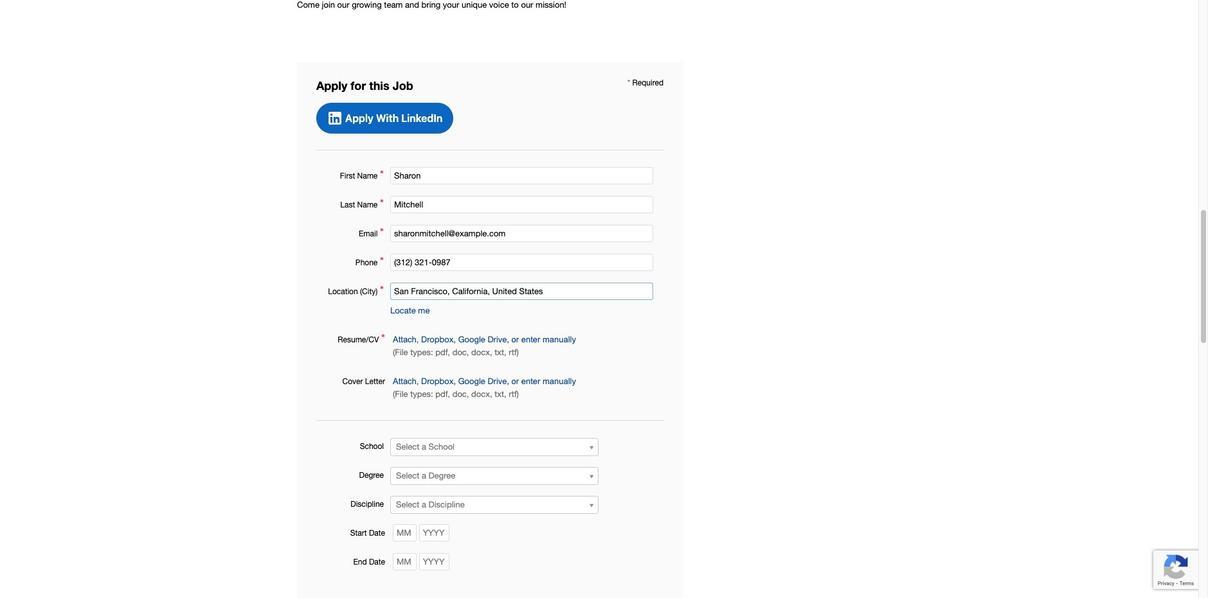 Task type: describe. For each thing, give the bounding box(es) containing it.
Education Start Year text field
[[419, 525, 449, 543]]



Task type: locate. For each thing, give the bounding box(es) containing it.
Education Start Month text field
[[393, 525, 417, 543]]

Education End Year text field
[[419, 554, 449, 571]]

None text field
[[390, 168, 654, 185], [390, 283, 654, 301], [390, 168, 654, 185], [390, 283, 654, 301]]

None text field
[[390, 196, 654, 214], [390, 225, 654, 243], [390, 254, 654, 272], [390, 196, 654, 214], [390, 225, 654, 243], [390, 254, 654, 272]]

Education End Month text field
[[393, 554, 417, 571]]



